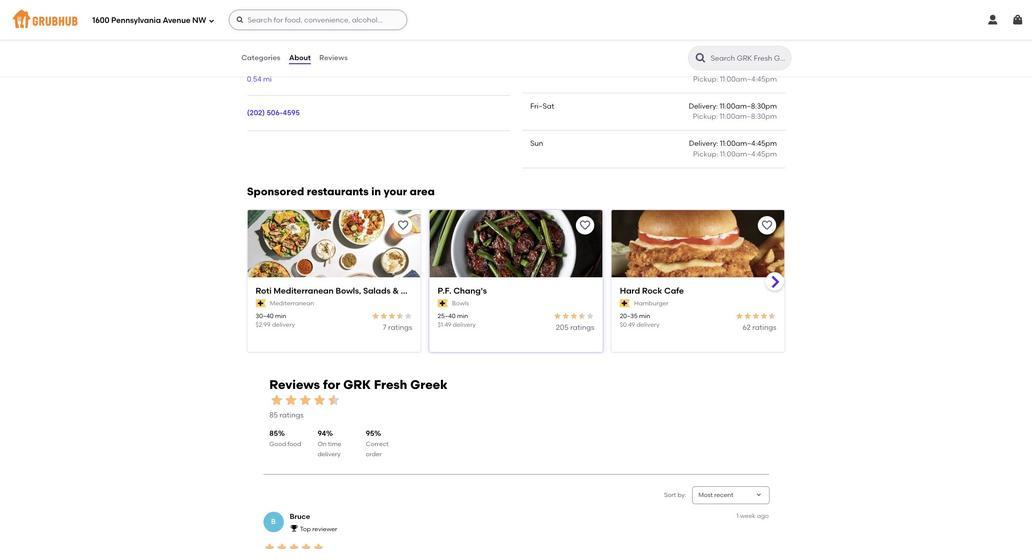 Task type: describe. For each thing, give the bounding box(es) containing it.
about
[[289, 53, 311, 62]]

b
[[271, 518, 276, 526]]

94
[[318, 430, 326, 438]]

delivery: for mon–wed
[[689, 27, 718, 36]]

chang's
[[454, 286, 487, 296]]

min for chang's
[[457, 313, 468, 320]]

p.f. chang's link
[[438, 286, 595, 297]]

cafe
[[665, 286, 684, 296]]

95 correct order
[[366, 430, 389, 458]]

save this restaurant button for bowls,
[[394, 216, 413, 235]]

delivery for chang's
[[453, 322, 476, 329]]

4 11:00am–8:30pm from the top
[[720, 112, 778, 121]]

save this restaurant image
[[397, 219, 409, 232]]

25–40 min $1.49 delivery
[[438, 313, 476, 329]]

sun
[[531, 139, 544, 148]]

fresh
[[374, 377, 408, 392]]

Search for food, convenience, alcohol... search field
[[229, 10, 407, 30]]

nw for avenue
[[192, 16, 206, 25]]

(202) 506-4595
[[247, 109, 300, 117]]

roti
[[256, 286, 272, 296]]

your
[[384, 185, 407, 198]]

pickup: for sun
[[694, 150, 719, 159]]

4595
[[283, 109, 300, 117]]

2 11:00am–4:45pm from the top
[[720, 75, 778, 83]]

search icon image
[[695, 52, 707, 64]]

pickup: 11:00am–8:30pm for fri–sat
[[693, 112, 778, 121]]

mi
[[263, 75, 272, 84]]

main navigation navigation
[[0, 0, 1033, 40]]

save this restaurant button for cafe
[[759, 216, 777, 235]]

dc
[[292, 65, 303, 73]]

correct
[[366, 441, 389, 448]]

7 ratings
[[383, 324, 413, 332]]

hard rock cafe link
[[620, 286, 777, 297]]

(202) 506-4595 button
[[247, 108, 300, 119]]

delivery for rock
[[637, 322, 660, 329]]

hard
[[620, 286, 641, 296]]

categories
[[241, 53, 281, 62]]

1 vertical spatial mediterranean
[[270, 300, 314, 307]]

top
[[300, 526, 311, 533]]

about button
[[289, 40, 311, 77]]

1600
[[92, 16, 110, 25]]

sort
[[665, 491, 677, 499]]

2 11:00am–8:30pm from the top
[[720, 37, 778, 46]]

bowls
[[452, 300, 469, 307]]

reviews for reviews
[[320, 53, 348, 62]]

delivery: 11:00am–8:30pm for mon–wed
[[689, 27, 778, 36]]

&
[[393, 286, 399, 296]]

2 save this restaurant button from the left
[[576, 216, 595, 235]]

order
[[366, 451, 382, 458]]

$0.49
[[620, 322, 635, 329]]

delivery: for sun
[[690, 139, 719, 148]]

1 horizontal spatial svg image
[[987, 14, 1000, 26]]

pennsylvania
[[111, 16, 161, 25]]

subscription pass image for p.f.
[[438, 300, 448, 308]]

2 pickup: 11:00am–4:45pm from the top
[[694, 150, 778, 159]]

hard rock cafe
[[620, 286, 684, 296]]

greek
[[411, 377, 448, 392]]

roti mediterranean bowls, salads & pitas
[[256, 286, 421, 296]]

205
[[556, 324, 569, 332]]

(202)
[[247, 109, 265, 117]]

506-
[[267, 109, 283, 117]]

0 horizontal spatial svg image
[[236, 16, 244, 24]]

62
[[743, 324, 751, 332]]

subscription pass image
[[620, 300, 631, 308]]

1600 pennsylvania avenue nw
[[92, 16, 206, 25]]

delivery for mediterranean
[[272, 322, 295, 329]]

1000
[[247, 54, 263, 63]]

p.f. chang's
[[438, 286, 487, 296]]

1 delivery: 11:00am–4:45pm from the top
[[690, 64, 778, 73]]

hard rock cafe logo image
[[612, 210, 785, 296]]

1 horizontal spatial svg image
[[1012, 14, 1025, 26]]

7
[[383, 324, 387, 332]]

4 11:00am–4:45pm from the top
[[720, 150, 778, 159]]

94 on time delivery
[[318, 430, 342, 458]]

pickup: for fri–sat
[[693, 112, 718, 121]]

fri–sat
[[531, 102, 555, 111]]

30–40
[[256, 313, 274, 320]]

30–40 min $2.99 delivery
[[256, 313, 295, 329]]

p.f. chang's  logo image
[[430, 210, 603, 296]]

mon–wed
[[531, 27, 565, 36]]

sponsored restaurants in your area
[[247, 185, 435, 198]]

ratings for p.f. chang's
[[571, 324, 595, 332]]

area
[[410, 185, 435, 198]]

bruce
[[290, 513, 310, 521]]

85 for 85 ratings
[[270, 411, 278, 420]]

rock
[[642, 286, 663, 296]]

washington
[[247, 65, 289, 73]]

,
[[289, 65, 290, 73]]

25–40
[[438, 313, 456, 320]]

85 good food
[[270, 430, 301, 448]]

sponsored
[[247, 185, 304, 198]]

reviews button
[[319, 40, 348, 77]]

min for mediterranean
[[275, 313, 286, 320]]

reviews for reviews for grk fresh greek
[[270, 377, 320, 392]]



Task type: vqa. For each thing, say whether or not it's contained in the screenshot.


Task type: locate. For each thing, give the bounding box(es) containing it.
ratings for roti mediterranean bowls, salads & pitas
[[388, 324, 413, 332]]

0 vertical spatial delivery: 11:00am–4:45pm
[[690, 64, 778, 73]]

week
[[741, 513, 756, 520]]

ratings right 205
[[571, 324, 595, 332]]

2 pickup: 11:00am–8:30pm from the top
[[693, 112, 778, 121]]

85 ratings
[[270, 411, 304, 420]]

2 min from the left
[[457, 313, 468, 320]]

min inside 20–35 min $0.49 delivery
[[640, 313, 651, 320]]

subscription pass image down p.f.
[[438, 300, 448, 308]]

subscription pass image down roti
[[256, 300, 266, 308]]

food
[[288, 441, 301, 448]]

3 min from the left
[[640, 313, 651, 320]]

salads
[[363, 286, 391, 296]]

1 vertical spatial pickup: 11:00am–4:45pm
[[694, 150, 778, 159]]

sort by:
[[665, 491, 687, 499]]

$1.49
[[438, 322, 452, 329]]

min down hamburger
[[640, 313, 651, 320]]

reviews for grk fresh greek
[[270, 377, 448, 392]]

2 save this restaurant image from the left
[[762, 219, 774, 232]]

most recent
[[699, 491, 734, 499]]

20004
[[305, 65, 326, 73]]

20–35
[[620, 313, 638, 320]]

save this restaurant image
[[579, 219, 592, 232], [762, 219, 774, 232]]

0 horizontal spatial min
[[275, 313, 286, 320]]

grk
[[343, 377, 371, 392]]

pickup: 11:00am–8:30pm
[[693, 37, 778, 46], [693, 112, 778, 121]]

1 vertical spatial delivery: 11:00am–8:30pm
[[689, 102, 778, 111]]

11:00am–4:45pm
[[720, 64, 778, 73], [720, 75, 778, 83], [720, 139, 778, 148], [720, 150, 778, 159]]

1 11:00am–8:30pm from the top
[[720, 27, 778, 36]]

1 save this restaurant button from the left
[[394, 216, 413, 235]]

delivery: 11:00am–4:45pm
[[690, 64, 778, 73], [690, 139, 778, 148]]

delivery down time
[[318, 451, 341, 458]]

85 inside 85 good food
[[270, 430, 278, 438]]

1 min from the left
[[275, 313, 286, 320]]

ratings right 7
[[388, 324, 413, 332]]

0 vertical spatial pickup: 11:00am–4:45pm
[[694, 75, 778, 83]]

street
[[270, 54, 291, 63]]

1 vertical spatial delivery: 11:00am–4:45pm
[[690, 139, 778, 148]]

1 horizontal spatial nw
[[293, 54, 305, 63]]

delivery inside 30–40 min $2.99 delivery
[[272, 322, 295, 329]]

85 for 85 good food
[[270, 430, 278, 438]]

1 vertical spatial pickup: 11:00am–8:30pm
[[693, 112, 778, 121]]

delivery right "$1.49"
[[453, 322, 476, 329]]

nw right avenue
[[192, 16, 206, 25]]

1 pickup: 11:00am–8:30pm from the top
[[693, 37, 778, 46]]

ratings up 85 good food
[[280, 411, 304, 420]]

Search GRK Fresh Greek search field
[[710, 54, 788, 63]]

reviewer
[[312, 526, 338, 533]]

roti mediterranean bowls, salads & pitas logo image
[[248, 210, 421, 296]]

3 save this restaurant button from the left
[[759, 216, 777, 235]]

0 horizontal spatial svg image
[[208, 18, 215, 24]]

Sort by: field
[[699, 491, 734, 500]]

mediterranean
[[274, 286, 334, 296], [270, 300, 314, 307]]

pickup: 11:00am–8:30pm for mon–wed
[[693, 37, 778, 46]]

nw inside main navigation navigation
[[192, 16, 206, 25]]

min
[[275, 313, 286, 320], [457, 313, 468, 320], [640, 313, 651, 320]]

reviews up 85 ratings at bottom
[[270, 377, 320, 392]]

bowls,
[[336, 286, 361, 296]]

2 delivery: 11:00am–4:45pm from the top
[[690, 139, 778, 148]]

62 ratings
[[743, 324, 777, 332]]

1 11:00am–4:45pm from the top
[[720, 64, 778, 73]]

save this restaurant image for p.f. chang's
[[579, 219, 592, 232]]

good
[[270, 441, 286, 448]]

1 vertical spatial nw
[[293, 54, 305, 63]]

0.54
[[247, 75, 262, 84]]

ratings for hard rock cafe
[[753, 324, 777, 332]]

1 save this restaurant image from the left
[[579, 219, 592, 232]]

1 horizontal spatial save this restaurant image
[[762, 219, 774, 232]]

0 vertical spatial nw
[[192, 16, 206, 25]]

ratings right 62
[[753, 324, 777, 332]]

categories button
[[241, 40, 281, 77]]

0 horizontal spatial save this restaurant button
[[394, 216, 413, 235]]

min right 30–40
[[275, 313, 286, 320]]

$2.99
[[256, 322, 271, 329]]

pickup:
[[693, 37, 718, 46], [694, 75, 719, 83], [693, 112, 718, 121], [694, 150, 719, 159]]

0 horizontal spatial nw
[[192, 16, 206, 25]]

1 horizontal spatial subscription pass image
[[438, 300, 448, 308]]

1 horizontal spatial save this restaurant button
[[576, 216, 595, 235]]

delivery: for fri–sat
[[689, 102, 718, 111]]

in
[[372, 185, 381, 198]]

trophy icon image
[[290, 524, 298, 533]]

nw up dc
[[293, 54, 305, 63]]

hamburger
[[635, 300, 669, 307]]

nw for street
[[293, 54, 305, 63]]

by:
[[678, 491, 687, 499]]

subscription pass image for roti
[[256, 300, 266, 308]]

p.f.
[[438, 286, 452, 296]]

mediterranean right roti
[[274, 286, 334, 296]]

star icon image
[[372, 312, 380, 320], [380, 312, 388, 320], [388, 312, 396, 320], [396, 312, 404, 320], [396, 312, 404, 320], [404, 312, 413, 320], [554, 312, 562, 320], [562, 312, 570, 320], [570, 312, 578, 320], [578, 312, 587, 320], [578, 312, 587, 320], [587, 312, 595, 320], [736, 312, 744, 320], [744, 312, 753, 320], [753, 312, 761, 320], [761, 312, 769, 320], [769, 312, 777, 320], [769, 312, 777, 320], [270, 393, 284, 407], [284, 393, 298, 407], [298, 393, 312, 407], [312, 393, 327, 407], [327, 393, 341, 407], [327, 393, 341, 407], [263, 542, 276, 549], [276, 542, 288, 549], [288, 542, 300, 549], [300, 542, 312, 549], [312, 542, 325, 549]]

0 vertical spatial 85
[[270, 411, 278, 420]]

f
[[265, 54, 268, 63]]

11:00am–8:30pm
[[720, 27, 778, 36], [720, 37, 778, 46], [720, 102, 778, 111], [720, 112, 778, 121]]

205 ratings
[[556, 324, 595, 332]]

3 11:00am–4:45pm from the top
[[720, 139, 778, 148]]

delivery inside 94 on time delivery
[[318, 451, 341, 458]]

2 horizontal spatial save this restaurant button
[[759, 216, 777, 235]]

0 vertical spatial delivery: 11:00am–8:30pm
[[689, 27, 778, 36]]

1 delivery: 11:00am–8:30pm from the top
[[689, 27, 778, 36]]

subscription pass image
[[256, 300, 266, 308], [438, 300, 448, 308]]

1 week ago
[[737, 513, 769, 520]]

save this restaurant image for hard rock cafe
[[762, 219, 774, 232]]

2 subscription pass image from the left
[[438, 300, 448, 308]]

delivery right $0.49
[[637, 322, 660, 329]]

nw
[[192, 16, 206, 25], [293, 54, 305, 63]]

top reviewer
[[300, 526, 338, 533]]

svg image
[[1012, 14, 1025, 26], [208, 18, 215, 24]]

on
[[318, 441, 327, 448]]

delivery: 11:00am–8:30pm down search grk fresh greek search box
[[689, 102, 778, 111]]

95
[[366, 430, 375, 438]]

delivery inside 20–35 min $0.49 delivery
[[637, 322, 660, 329]]

svg image
[[987, 14, 1000, 26], [236, 16, 244, 24]]

85 up 85 good food
[[270, 411, 278, 420]]

2 delivery: 11:00am–8:30pm from the top
[[689, 102, 778, 111]]

for
[[323, 377, 341, 392]]

2 85 from the top
[[270, 430, 278, 438]]

nw inside 1000 f street nw washington , dc 20004 0.54 mi
[[293, 54, 305, 63]]

1 pickup: 11:00am–4:45pm from the top
[[694, 75, 778, 83]]

most
[[699, 491, 713, 499]]

save this restaurant button
[[394, 216, 413, 235], [576, 216, 595, 235], [759, 216, 777, 235]]

delivery: 11:00am–8:30pm for fri–sat
[[689, 102, 778, 111]]

delivery inside 25–40 min $1.49 delivery
[[453, 322, 476, 329]]

pickup: 11:00am–4:45pm
[[694, 75, 778, 83], [694, 150, 778, 159]]

caret down icon image
[[755, 491, 763, 499]]

1 subscription pass image from the left
[[256, 300, 266, 308]]

delivery:
[[689, 27, 718, 36], [690, 64, 719, 73], [689, 102, 718, 111], [690, 139, 719, 148]]

1 horizontal spatial min
[[457, 313, 468, 320]]

recent
[[715, 491, 734, 499]]

roti mediterranean bowls, salads & pitas link
[[256, 286, 421, 297]]

1 85 from the top
[[270, 411, 278, 420]]

3 11:00am–8:30pm from the top
[[720, 102, 778, 111]]

2 horizontal spatial min
[[640, 313, 651, 320]]

1
[[737, 513, 739, 520]]

delivery right $2.99
[[272, 322, 295, 329]]

reviews up the 20004 on the top left of the page
[[320, 53, 348, 62]]

reviews inside button
[[320, 53, 348, 62]]

1 vertical spatial reviews
[[270, 377, 320, 392]]

min for rock
[[640, 313, 651, 320]]

mediterranean up 30–40 min $2.99 delivery
[[270, 300, 314, 307]]

pitas
[[401, 286, 421, 296]]

min inside 30–40 min $2.99 delivery
[[275, 313, 286, 320]]

delivery: 11:00am–8:30pm up search grk fresh greek search box
[[689, 27, 778, 36]]

85
[[270, 411, 278, 420], [270, 430, 278, 438]]

ago
[[758, 513, 769, 520]]

pickup: for mon–wed
[[693, 37, 718, 46]]

delivery: 11:00am–8:30pm
[[689, 27, 778, 36], [689, 102, 778, 111]]

1000 f street nw washington , dc 20004 0.54 mi
[[247, 54, 326, 84]]

0 horizontal spatial subscription pass image
[[256, 300, 266, 308]]

0 horizontal spatial save this restaurant image
[[579, 219, 592, 232]]

min inside 25–40 min $1.49 delivery
[[457, 313, 468, 320]]

avenue
[[163, 16, 191, 25]]

0 vertical spatial reviews
[[320, 53, 348, 62]]

time
[[328, 441, 342, 448]]

0 vertical spatial pickup: 11:00am–8:30pm
[[693, 37, 778, 46]]

0 vertical spatial mediterranean
[[274, 286, 334, 296]]

min down bowls
[[457, 313, 468, 320]]

delivery
[[272, 322, 295, 329], [453, 322, 476, 329], [637, 322, 660, 329], [318, 451, 341, 458]]

1 vertical spatial 85
[[270, 430, 278, 438]]

reviews
[[320, 53, 348, 62], [270, 377, 320, 392]]

85 up good
[[270, 430, 278, 438]]

restaurants
[[307, 185, 369, 198]]

20–35 min $0.49 delivery
[[620, 313, 660, 329]]



